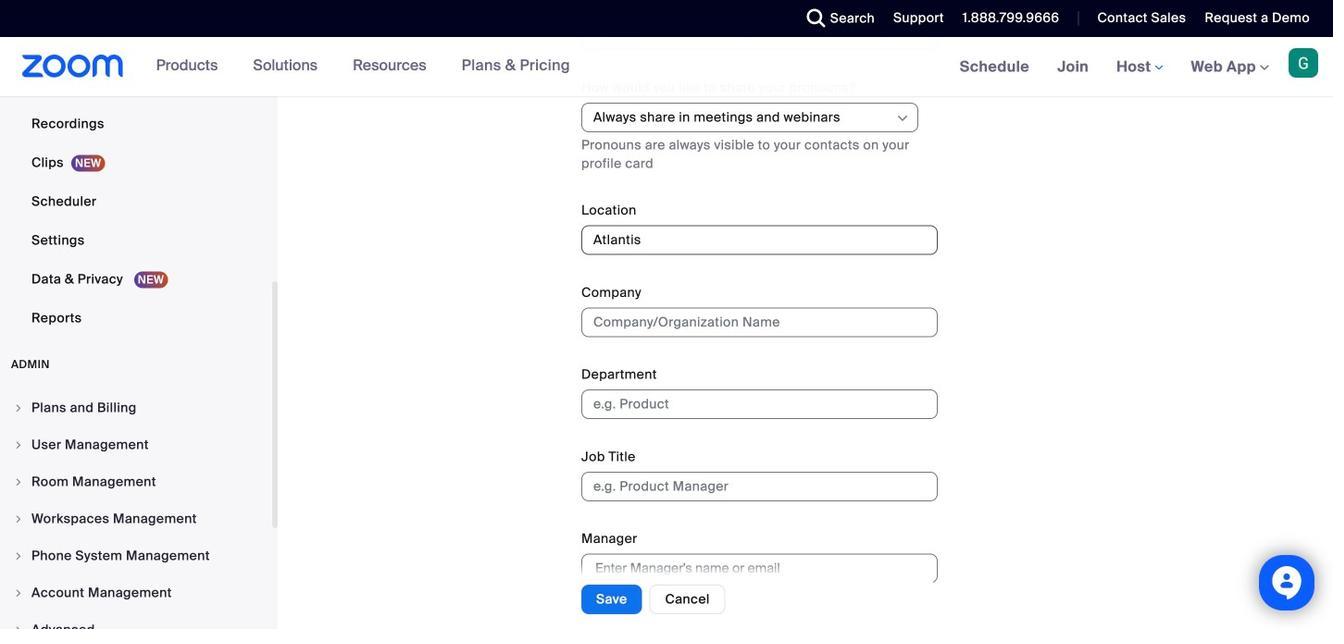 Task type: describe. For each thing, give the bounding box(es) containing it.
3 menu item from the top
[[0, 465, 272, 500]]

e.g. Product Manager text field
[[582, 472, 938, 502]]

zoom logo image
[[22, 55, 124, 78]]

5 right image from the top
[[13, 625, 24, 630]]

3 right image from the top
[[13, 514, 24, 525]]

show options image
[[896, 111, 910, 126]]

side navigation navigation
[[0, 0, 278, 630]]

Company/Organization Name text field
[[582, 308, 938, 337]]

4 right image from the top
[[13, 588, 24, 599]]

2 right image from the top
[[13, 477, 24, 488]]

7 menu item from the top
[[0, 613, 272, 630]]

Pronouns text field
[[582, 21, 938, 50]]



Task type: vqa. For each thing, say whether or not it's contained in the screenshot.
Open chat icon
no



Task type: locate. For each thing, give the bounding box(es) containing it.
0 vertical spatial right image
[[13, 403, 24, 414]]

personal menu menu
[[0, 0, 272, 339]]

right image
[[13, 440, 24, 451], [13, 477, 24, 488], [13, 514, 24, 525], [13, 588, 24, 599], [13, 625, 24, 630]]

e.g. San Jose text field
[[582, 226, 938, 255]]

6 menu item from the top
[[0, 576, 272, 611]]

right image for 3rd menu item from the bottom of the the 'admin menu' menu
[[13, 551, 24, 562]]

right image for 1st menu item
[[13, 403, 24, 414]]

2 menu item from the top
[[0, 428, 272, 463]]

2 right image from the top
[[13, 551, 24, 562]]

1 menu item from the top
[[0, 391, 272, 426]]

product information navigation
[[142, 37, 584, 96]]

5 menu item from the top
[[0, 539, 272, 574]]

4 menu item from the top
[[0, 502, 272, 537]]

admin menu menu
[[0, 391, 272, 630]]

1 vertical spatial right image
[[13, 551, 24, 562]]

right image
[[13, 403, 24, 414], [13, 551, 24, 562]]

e.g. Product text field
[[582, 390, 938, 420]]

banner
[[0, 37, 1334, 98]]

1 right image from the top
[[13, 403, 24, 414]]

profile picture image
[[1289, 48, 1319, 78]]

1 right image from the top
[[13, 440, 24, 451]]

menu item
[[0, 391, 272, 426], [0, 428, 272, 463], [0, 465, 272, 500], [0, 502, 272, 537], [0, 539, 272, 574], [0, 576, 272, 611], [0, 613, 272, 630]]

meetings navigation
[[946, 37, 1334, 98]]



